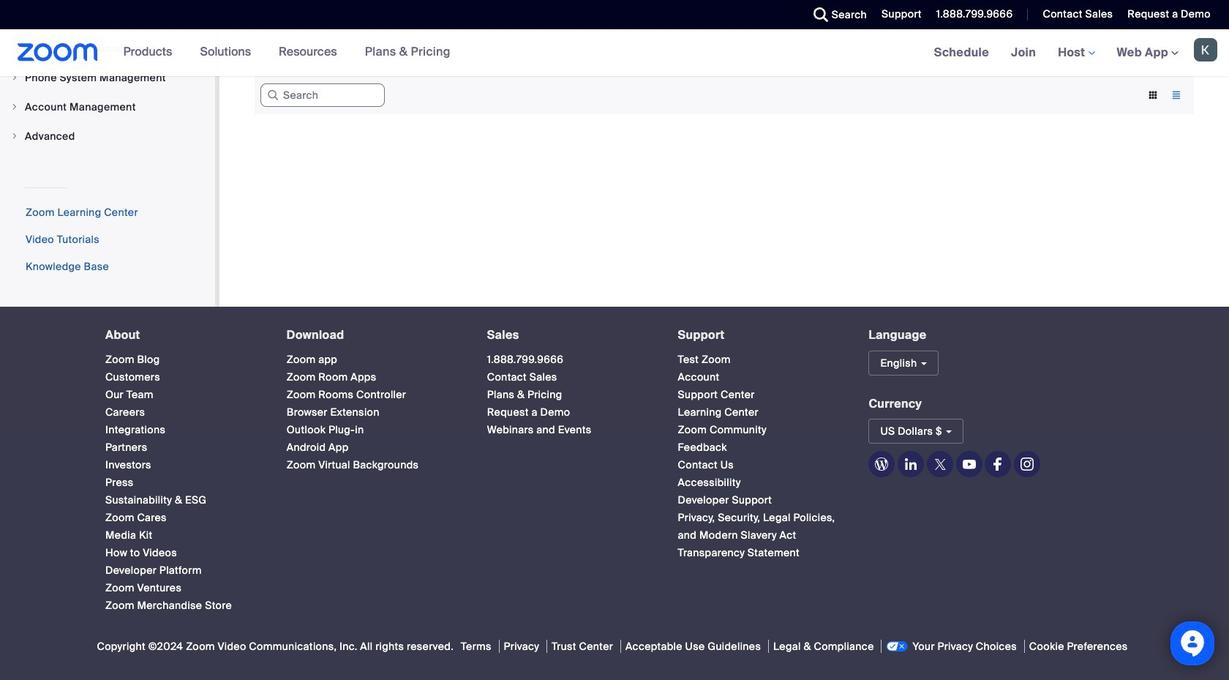 Task type: describe. For each thing, give the bounding box(es) containing it.
zoom logo image
[[18, 43, 98, 61]]

right image
[[10, 73, 19, 82]]

product information navigation
[[112, 29, 462, 76]]

list mode, selected image
[[1165, 89, 1189, 102]]

1 heading from the left
[[105, 329, 260, 342]]

1 menu item from the top
[[0, 64, 215, 92]]

grid mode, not selected image
[[1142, 89, 1165, 102]]

3 heading from the left
[[487, 329, 652, 342]]

2 right image from the top
[[10, 132, 19, 141]]

Search text field
[[261, 84, 385, 107]]



Task type: vqa. For each thing, say whether or not it's contained in the screenshot.
1st right icon from the bottom of the ADMIN MENU menu
no



Task type: locate. For each thing, give the bounding box(es) containing it.
2 vertical spatial menu item
[[0, 122, 215, 150]]

heading
[[105, 329, 260, 342], [287, 329, 461, 342], [487, 329, 652, 342], [678, 329, 843, 342]]

0 vertical spatial menu item
[[0, 64, 215, 92]]

3 menu item from the top
[[0, 122, 215, 150]]

meetings navigation
[[924, 29, 1230, 77]]

1 vertical spatial menu item
[[0, 93, 215, 121]]

banner
[[0, 29, 1230, 77]]

admin menu menu
[[0, 0, 215, 152]]

right image
[[10, 102, 19, 111], [10, 132, 19, 141]]

4 heading from the left
[[678, 329, 843, 342]]

2 menu item from the top
[[0, 93, 215, 121]]

1 vertical spatial right image
[[10, 132, 19, 141]]

menu item
[[0, 64, 215, 92], [0, 93, 215, 121], [0, 122, 215, 150]]

profile picture image
[[1195, 38, 1218, 61]]

1 right image from the top
[[10, 102, 19, 111]]

0 vertical spatial right image
[[10, 102, 19, 111]]

2 heading from the left
[[287, 329, 461, 342]]



